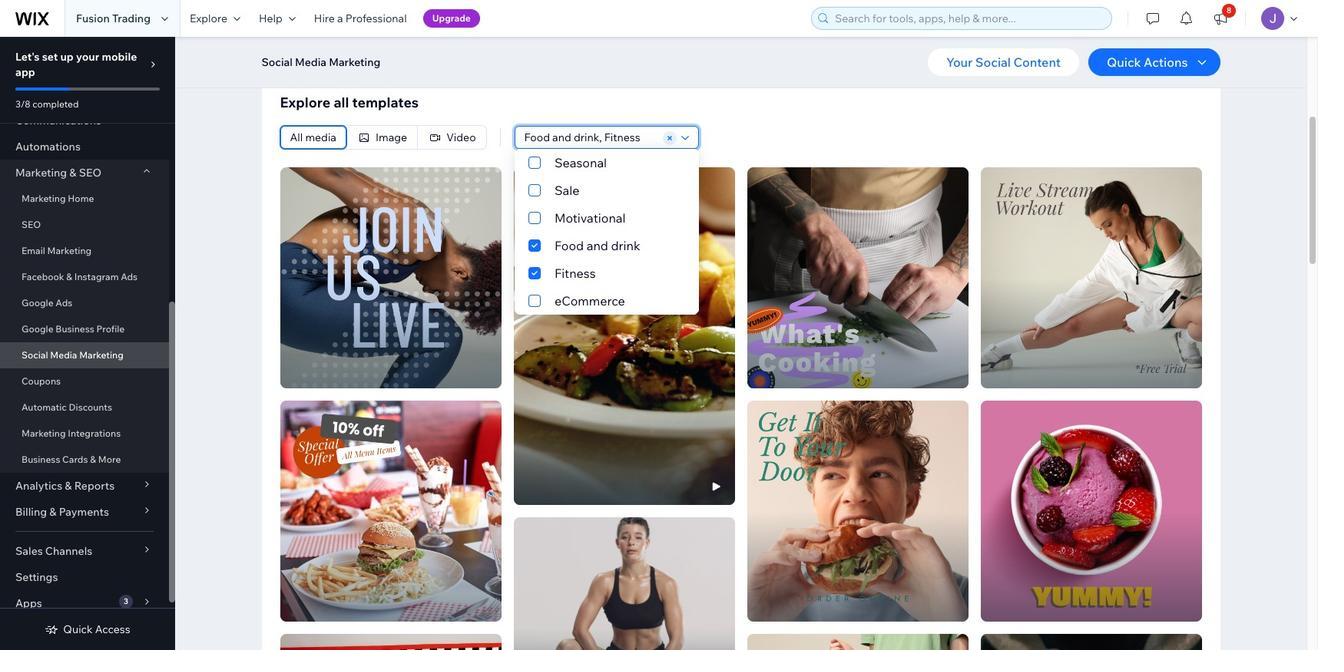 Task type: describe. For each thing, give the bounding box(es) containing it.
trading
[[112, 12, 151, 25]]

let's set up your mobile app
[[15, 50, 137, 79]]

1 horizontal spatial ads
[[121, 271, 138, 283]]

marketing inside "link"
[[79, 350, 124, 361]]

let's
[[15, 50, 40, 64]]

marketing inside button
[[329, 55, 381, 69]]

fitness
[[555, 266, 596, 281]]

and
[[587, 238, 608, 254]]

fusion
[[76, 12, 110, 25]]

social for social media marketing "link"
[[22, 350, 48, 361]]

google business profile
[[22, 324, 125, 335]]

analytics & reports button
[[0, 473, 169, 500]]

billing & payments button
[[0, 500, 169, 526]]

facebook & instagram ads
[[22, 271, 138, 283]]

access
[[95, 623, 130, 637]]

sales channels
[[15, 545, 92, 559]]

billing & payments
[[15, 506, 109, 519]]

hire
[[314, 12, 335, 25]]

marketing down marketing & seo
[[22, 193, 66, 204]]

& for seo
[[69, 166, 77, 180]]

your social content
[[947, 55, 1061, 70]]

drink
[[611, 238, 640, 254]]

automatic discounts link
[[0, 395, 169, 421]]

apps
[[15, 597, 42, 611]]

email marketing
[[22, 245, 92, 257]]

google ads link
[[0, 290, 169, 317]]

marketing down automatic
[[22, 428, 66, 440]]

google for google ads
[[22, 297, 54, 309]]

help button
[[250, 0, 305, 37]]

quick for quick access
[[63, 623, 93, 637]]

settings link
[[0, 565, 169, 591]]

media for social media marketing "link"
[[50, 350, 77, 361]]

All categories field
[[520, 127, 661, 148]]

media for social media marketing button
[[295, 55, 327, 69]]

social for social media marketing button
[[262, 55, 293, 69]]

list box containing seasonal
[[515, 149, 699, 315]]

business inside google business profile link
[[56, 324, 94, 335]]

marketing home link
[[0, 186, 169, 212]]

hire a professional
[[314, 12, 407, 25]]

social media marketing link
[[0, 343, 169, 369]]

all media
[[290, 131, 337, 144]]

cards
[[62, 454, 88, 466]]

business cards & more link
[[0, 447, 169, 473]]

video
[[447, 131, 476, 144]]

image
[[376, 131, 407, 144]]

home
[[68, 193, 94, 204]]

Motivational checkbox
[[515, 204, 699, 232]]

& for reports
[[65, 480, 72, 493]]

up
[[60, 50, 74, 64]]

Food and drink checkbox
[[515, 232, 699, 260]]

google ads
[[22, 297, 72, 309]]

templates
[[352, 94, 419, 111]]

0 horizontal spatial ads
[[56, 297, 72, 309]]

channels
[[45, 545, 92, 559]]

marketing inside popup button
[[15, 166, 67, 180]]

food and drink
[[555, 238, 640, 254]]

facebook & instagram ads link
[[0, 264, 169, 290]]

instagram
[[74, 271, 119, 283]]

upgrade
[[432, 12, 471, 24]]

automations
[[15, 140, 81, 154]]

quick for quick actions
[[1107, 55, 1142, 70]]

3/8
[[15, 98, 30, 110]]

marketing & seo button
[[0, 160, 169, 186]]

google business profile link
[[0, 317, 169, 343]]

seo link
[[0, 212, 169, 238]]

explore for explore all templates
[[280, 94, 331, 111]]

actions
[[1144, 55, 1188, 70]]

analytics
[[15, 480, 62, 493]]

communications button
[[0, 108, 169, 134]]

completed
[[32, 98, 79, 110]]

automatic
[[22, 402, 67, 413]]

video button
[[418, 126, 486, 149]]

sale
[[555, 183, 579, 198]]



Task type: locate. For each thing, give the bounding box(es) containing it.
2 google from the top
[[22, 324, 54, 335]]

email marketing link
[[0, 238, 169, 264]]

payments
[[59, 506, 109, 519]]

quick actions button
[[1089, 48, 1221, 76]]

0 vertical spatial ads
[[121, 271, 138, 283]]

0 vertical spatial quick
[[1107, 55, 1142, 70]]

quick actions
[[1107, 55, 1188, 70]]

help
[[259, 12, 283, 25]]

social media marketing for social media marketing button
[[262, 55, 381, 69]]

3
[[124, 597, 128, 607]]

& inside facebook & instagram ads link
[[66, 271, 72, 283]]

1 horizontal spatial quick
[[1107, 55, 1142, 70]]

ads right instagram on the top of page
[[121, 271, 138, 283]]

your social content button
[[928, 48, 1080, 76]]

& inside business cards & more link
[[90, 454, 96, 466]]

marketing & seo
[[15, 166, 102, 180]]

1 vertical spatial quick
[[63, 623, 93, 637]]

google down the google ads at the left of page
[[22, 324, 54, 335]]

analytics & reports
[[15, 480, 115, 493]]

business cards & more
[[22, 454, 121, 466]]

your
[[947, 55, 973, 70]]

marketing up explore all templates on the left top of page
[[329, 55, 381, 69]]

professional
[[346, 12, 407, 25]]

& for payments
[[49, 506, 56, 519]]

Search for tools, apps, help & more... field
[[831, 8, 1107, 29]]

fusion trading
[[76, 12, 151, 25]]

social
[[976, 55, 1011, 70], [262, 55, 293, 69], [22, 350, 48, 361]]

sidebar element
[[0, 0, 175, 651]]

0 horizontal spatial social media marketing
[[22, 350, 124, 361]]

1 vertical spatial business
[[22, 454, 60, 466]]

business inside business cards & more link
[[22, 454, 60, 466]]

list box
[[515, 149, 699, 315]]

marketing home
[[22, 193, 94, 204]]

explore
[[190, 12, 227, 25], [280, 94, 331, 111]]

1 horizontal spatial seo
[[79, 166, 102, 180]]

social media marketing down google business profile at the left of the page
[[22, 350, 124, 361]]

quick access button
[[45, 623, 130, 637]]

mobile
[[102, 50, 137, 64]]

a
[[337, 12, 343, 25]]

3/8 completed
[[15, 98, 79, 110]]

media
[[305, 131, 337, 144]]

communications
[[15, 114, 101, 128]]

0 vertical spatial explore
[[190, 12, 227, 25]]

motivational
[[555, 211, 626, 226]]

set
[[42, 50, 58, 64]]

social media marketing down the hire
[[262, 55, 381, 69]]

social media marketing button
[[254, 51, 388, 74]]

billing
[[15, 506, 47, 519]]

business
[[56, 324, 94, 335], [22, 454, 60, 466]]

0 horizontal spatial seo
[[22, 219, 41, 231]]

social up coupons
[[22, 350, 48, 361]]

social media marketing
[[262, 55, 381, 69], [22, 350, 124, 361]]

eCommerce checkbox
[[515, 287, 699, 315]]

food
[[555, 238, 584, 254]]

sales channels button
[[0, 539, 169, 565]]

discounts
[[69, 402, 112, 413]]

0 horizontal spatial explore
[[190, 12, 227, 25]]

& inside billing & payments dropdown button
[[49, 506, 56, 519]]

1 vertical spatial explore
[[280, 94, 331, 111]]

1 vertical spatial ads
[[56, 297, 72, 309]]

social right your
[[976, 55, 1011, 70]]

social media marketing inside button
[[262, 55, 381, 69]]

image button
[[347, 126, 417, 149]]

social media marketing inside "link"
[[22, 350, 124, 361]]

sales
[[15, 545, 43, 559]]

1 vertical spatial media
[[50, 350, 77, 361]]

0 horizontal spatial quick
[[63, 623, 93, 637]]

& right facebook
[[66, 271, 72, 283]]

ads
[[121, 271, 138, 283], [56, 297, 72, 309]]

media inside button
[[295, 55, 327, 69]]

seasonal
[[555, 155, 607, 171]]

& for instagram
[[66, 271, 72, 283]]

0 vertical spatial seo
[[79, 166, 102, 180]]

social media marketing for social media marketing "link"
[[22, 350, 124, 361]]

email
[[22, 245, 45, 257]]

upgrade button
[[423, 9, 480, 28]]

coupons link
[[0, 369, 169, 395]]

seo
[[79, 166, 102, 180], [22, 219, 41, 231]]

1 vertical spatial social media marketing
[[22, 350, 124, 361]]

integrations
[[68, 428, 121, 440]]

1 horizontal spatial media
[[295, 55, 327, 69]]

& right billing
[[49, 506, 56, 519]]

& inside the marketing & seo popup button
[[69, 166, 77, 180]]

profile
[[96, 324, 125, 335]]

your
[[76, 50, 99, 64]]

1 horizontal spatial social
[[262, 55, 293, 69]]

google for google business profile
[[22, 324, 54, 335]]

ecommerce
[[555, 294, 625, 309]]

explore left the help
[[190, 12, 227, 25]]

1 vertical spatial seo
[[22, 219, 41, 231]]

media down the hire
[[295, 55, 327, 69]]

hire a professional link
[[305, 0, 416, 37]]

0 vertical spatial business
[[56, 324, 94, 335]]

& left more
[[90, 454, 96, 466]]

1 horizontal spatial explore
[[280, 94, 331, 111]]

google
[[22, 297, 54, 309], [22, 324, 54, 335]]

marketing integrations link
[[0, 421, 169, 447]]

quick inside button
[[1107, 55, 1142, 70]]

social inside "link"
[[22, 350, 48, 361]]

quick left actions in the top right of the page
[[1107, 55, 1142, 70]]

reports
[[74, 480, 115, 493]]

0 vertical spatial media
[[295, 55, 327, 69]]

business up analytics
[[22, 454, 60, 466]]

marketing down automations
[[15, 166, 67, 180]]

explore all templates
[[280, 94, 419, 111]]

facebook
[[22, 271, 64, 283]]

automatic discounts
[[22, 402, 112, 413]]

0 horizontal spatial media
[[50, 350, 77, 361]]

1 vertical spatial google
[[22, 324, 54, 335]]

all
[[290, 131, 303, 144]]

quick access
[[63, 623, 130, 637]]

media
[[295, 55, 327, 69], [50, 350, 77, 361]]

marketing up facebook & instagram ads
[[47, 245, 92, 257]]

ads up google business profile at the left of the page
[[56, 297, 72, 309]]

2 horizontal spatial social
[[976, 55, 1011, 70]]

seo up email at the top of page
[[22, 219, 41, 231]]

Fitness checkbox
[[515, 260, 699, 287]]

more
[[98, 454, 121, 466]]

business down google ads link
[[56, 324, 94, 335]]

marketing integrations
[[22, 428, 121, 440]]

explore up all media button
[[280, 94, 331, 111]]

media down google business profile at the left of the page
[[50, 350, 77, 361]]

all media button
[[280, 126, 347, 149]]

Sale checkbox
[[515, 177, 699, 204]]

& inside "analytics & reports" dropdown button
[[65, 480, 72, 493]]

seo down automations link
[[79, 166, 102, 180]]

seo inside popup button
[[79, 166, 102, 180]]

media inside "link"
[[50, 350, 77, 361]]

marketing down the profile
[[79, 350, 124, 361]]

8 button
[[1204, 0, 1238, 37]]

0 horizontal spatial social
[[22, 350, 48, 361]]

& up home
[[69, 166, 77, 180]]

&
[[69, 166, 77, 180], [66, 271, 72, 283], [90, 454, 96, 466], [65, 480, 72, 493], [49, 506, 56, 519]]

0 vertical spatial google
[[22, 297, 54, 309]]

1 horizontal spatial social media marketing
[[262, 55, 381, 69]]

all
[[334, 94, 349, 111]]

app
[[15, 65, 35, 79]]

0 vertical spatial social media marketing
[[262, 55, 381, 69]]

google down facebook
[[22, 297, 54, 309]]

1 google from the top
[[22, 297, 54, 309]]

coupons
[[22, 376, 61, 387]]

automations link
[[0, 134, 169, 160]]

explore for explore
[[190, 12, 227, 25]]

social down help button
[[262, 55, 293, 69]]

8
[[1227, 5, 1232, 15]]

quick left the access
[[63, 623, 93, 637]]

quick
[[1107, 55, 1142, 70], [63, 623, 93, 637]]

settings
[[15, 571, 58, 585]]

quick inside sidebar 'element'
[[63, 623, 93, 637]]

Seasonal checkbox
[[515, 149, 699, 177]]

content
[[1014, 55, 1061, 70]]

& left reports
[[65, 480, 72, 493]]



Task type: vqa. For each thing, say whether or not it's contained in the screenshot.
the home
yes



